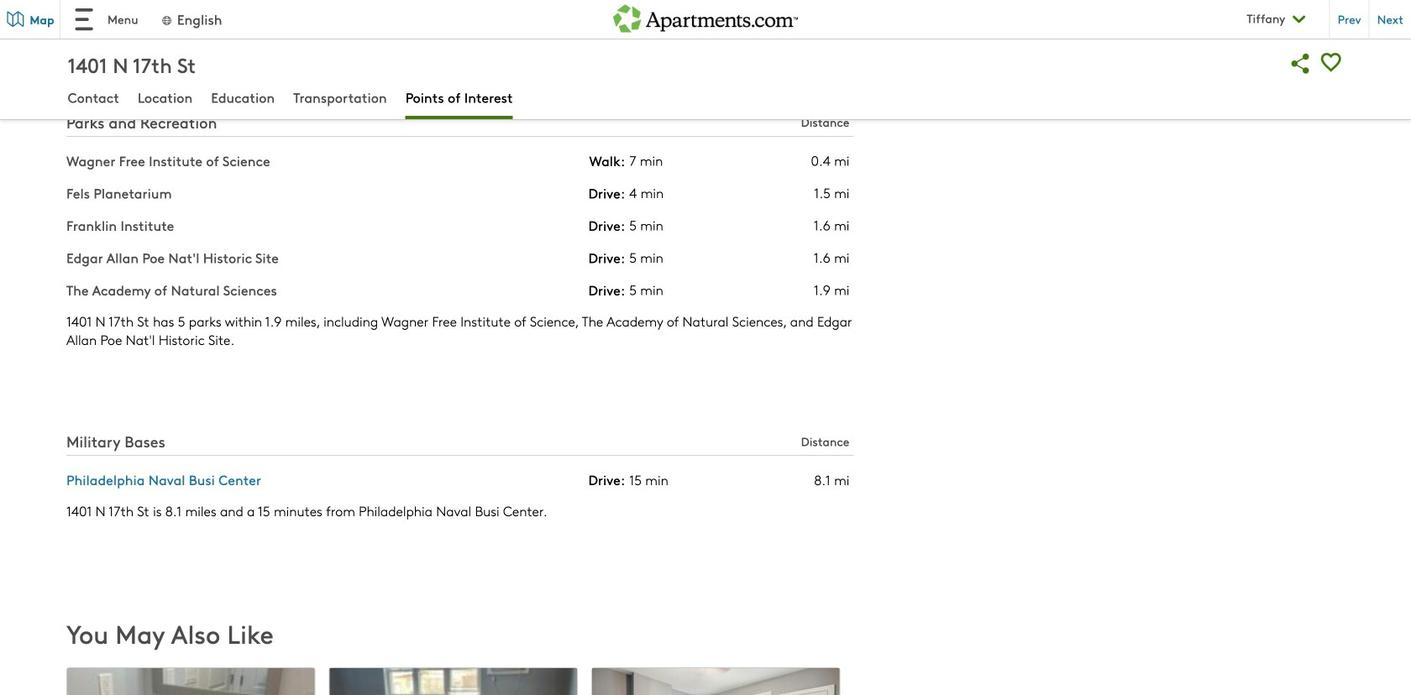 Task type: vqa. For each thing, say whether or not it's contained in the screenshot.
629-
no



Task type: describe. For each thing, give the bounding box(es) containing it.
apartments.com logo image
[[613, 0, 798, 32]]

share listing image
[[1286, 48, 1317, 79]]



